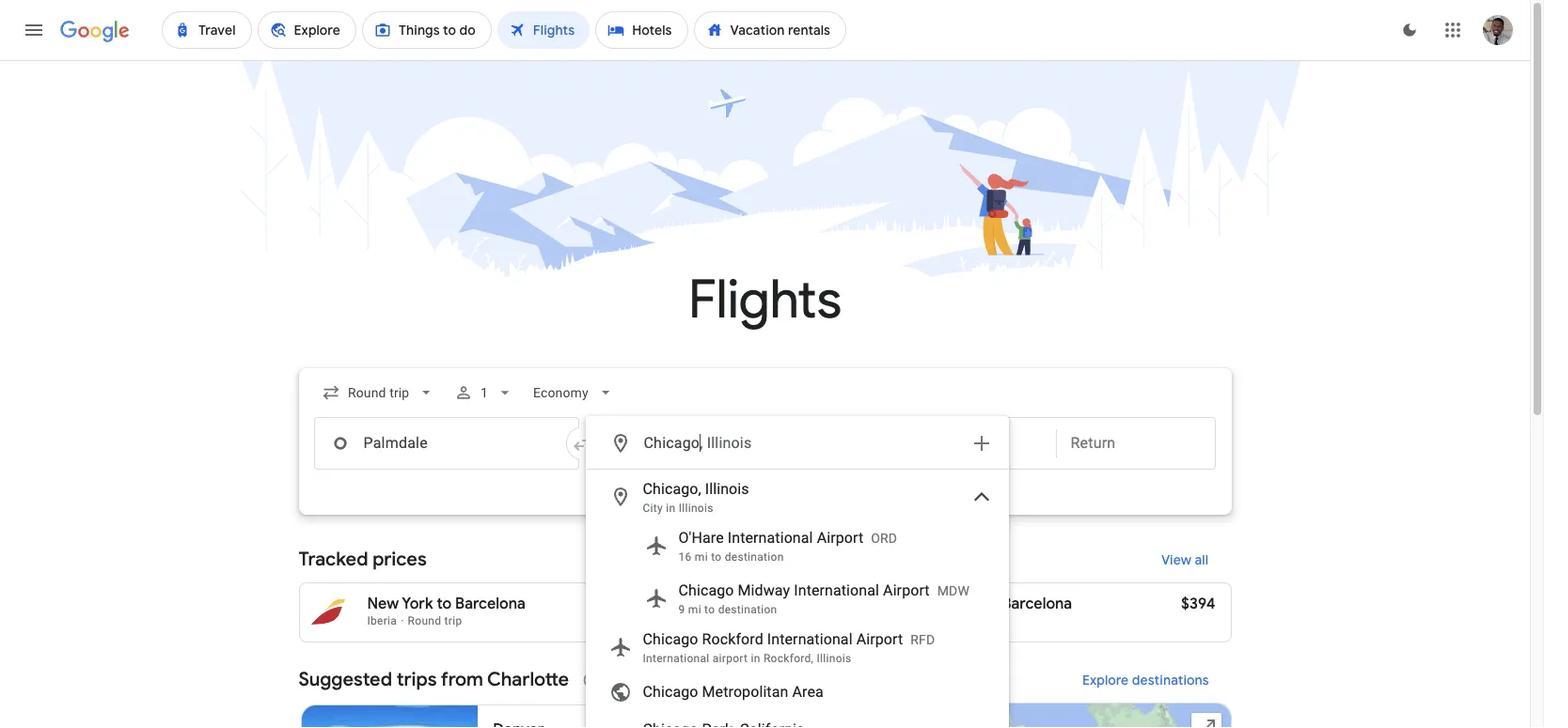 Task type: describe. For each thing, give the bounding box(es) containing it.
chicago,
[[643, 481, 701, 498]]

chicago midway international airport (mdw) option
[[586, 573, 1008, 625]]

to up trip
[[437, 595, 452, 614]]

trip
[[444, 615, 462, 628]]

chicago rockford international airport (rfd) option
[[586, 625, 1008, 670]]

all
[[1195, 552, 1209, 569]]

new for new york or newark to barcelona
[[837, 595, 869, 614]]

destination inside chicago midway international airport mdw 9 mi to destination
[[718, 604, 777, 617]]

$390
[[715, 613, 745, 628]]

international inside o'hare international airport ord 16 mi to destination
[[728, 529, 813, 547]]

prices
[[372, 548, 427, 572]]

$394 for $394 text field
[[711, 595, 745, 614]]

trips
[[397, 669, 437, 692]]

‌,
[[700, 434, 703, 452]]

1
[[480, 386, 488, 401]]

chicago inside 'option'
[[643, 684, 698, 701]]

Flight search field
[[284, 369, 1246, 728]]

tracked prices region
[[299, 538, 1231, 643]]

city
[[643, 502, 663, 515]]

o'hare
[[678, 529, 724, 547]]

toggle nearby airports for chicago, illinois image
[[970, 486, 993, 509]]

york for to
[[402, 595, 433, 614]]

o'hare international airport (ord) option
[[586, 520, 1008, 573]]

main menu image
[[23, 19, 45, 41]]

chicago for chicago midway international airport
[[678, 582, 734, 600]]

illinois right ‌,
[[707, 434, 752, 452]]

york for or
[[872, 595, 903, 614]]

view all
[[1162, 552, 1209, 569]]

iberia
[[367, 615, 397, 628]]

chicago for chicago rockford international airport
[[643, 631, 698, 649]]

mdw
[[937, 584, 970, 599]]

390 US dollars text field
[[715, 613, 745, 628]]

9
[[678, 604, 685, 617]]

round trip
[[408, 615, 462, 628]]

suggested trips from charlotte region
[[299, 658, 1231, 728]]

chicago rockford international airport rfd international airport in rockford, illinois
[[643, 631, 935, 666]]

chicago, illinois option
[[586, 475, 1008, 520]]

list box inside enter your destination dialog
[[586, 470, 1008, 728]]

Where else? text field
[[643, 421, 959, 466]]

to inside chicago midway international airport mdw 9 mi to destination
[[704, 604, 715, 617]]

tracked
[[299, 548, 368, 572]]

in inside chicago rockford international airport rfd international airport in rockford, illinois
[[751, 653, 760, 666]]

suggested
[[299, 669, 392, 692]]

chicago midway international airport mdw 9 mi to destination
[[678, 582, 970, 617]]

round
[[408, 615, 441, 628]]

newark
[[926, 595, 980, 614]]



Task type: locate. For each thing, give the bounding box(es) containing it.
0 vertical spatial in
[[666, 502, 676, 515]]

destination up midway
[[725, 551, 784, 564]]

1 vertical spatial chicago
[[643, 631, 698, 649]]

destination inside o'hare international airport ord 16 mi to destination
[[725, 551, 784, 564]]

destinations
[[1132, 672, 1209, 689]]

1 vertical spatial mi
[[688, 604, 701, 617]]

chicago up 9
[[678, 582, 734, 600]]

mi right 16
[[695, 551, 708, 564]]

in right city
[[666, 502, 676, 515]]

in inside chicago, illinois city in illinois
[[666, 502, 676, 515]]

rfd
[[910, 633, 935, 648]]

mi right 9
[[688, 604, 701, 617]]

explore destinations
[[1082, 672, 1209, 689]]

0 vertical spatial mi
[[695, 551, 708, 564]]

destination
[[725, 551, 784, 564], [718, 604, 777, 617]]

2 york from the left
[[872, 595, 903, 614]]

Departure text field
[[912, 418, 1041, 469]]

mi inside o'hare international airport ord 16 mi to destination
[[695, 551, 708, 564]]

view
[[1162, 552, 1192, 569]]

airport
[[713, 653, 748, 666]]

1 horizontal spatial york
[[872, 595, 903, 614]]

chicago metropolitan area
[[643, 684, 824, 701]]

list box
[[586, 470, 1008, 728]]

from
[[441, 669, 483, 692]]

international down 9
[[643, 653, 710, 666]]

airport for chicago rockford international airport
[[856, 631, 903, 649]]

or
[[907, 595, 922, 614]]

1 vertical spatial in
[[751, 653, 760, 666]]

illinois inside chicago rockford international airport rfd international airport in rockford, illinois
[[817, 653, 851, 666]]

2 new from the left
[[837, 595, 869, 614]]

airport inside o'hare international airport ord 16 mi to destination
[[817, 529, 863, 547]]

to inside o'hare international airport ord 16 mi to destination
[[711, 551, 722, 564]]

barcelona up trip
[[455, 595, 526, 614]]

$394 for 394 us dollars text field
[[1181, 595, 1215, 614]]

change appearance image
[[1387, 8, 1432, 53]]

airport
[[817, 529, 863, 547], [883, 582, 930, 600], [856, 631, 903, 649]]

international inside chicago midway international airport mdw 9 mi to destination
[[794, 582, 879, 600]]

york
[[402, 595, 433, 614], [872, 595, 903, 614]]

suggested trips from charlotte
[[299, 669, 569, 692]]

0 vertical spatial destination
[[725, 551, 784, 564]]

1 vertical spatial airport
[[883, 582, 930, 600]]

1 horizontal spatial $394
[[1181, 595, 1215, 614]]

airport for chicago midway international airport
[[883, 582, 930, 600]]

in right airport
[[751, 653, 760, 666]]

1 $394 from the left
[[711, 595, 745, 614]]

Return text field
[[1071, 418, 1200, 469]]

airport inside chicago rockford international airport rfd international airport in rockford, illinois
[[856, 631, 903, 649]]

chicago left metropolitan
[[643, 684, 698, 701]]

airport left the mdw
[[883, 582, 930, 600]]

charlotte
[[487, 669, 569, 692]]

o'hare international airport ord 16 mi to destination
[[678, 529, 897, 564]]

0 horizontal spatial in
[[666, 502, 676, 515]]

chicago metropolitan area option
[[586, 670, 1008, 716]]

0 vertical spatial chicago
[[678, 582, 734, 600]]

None text field
[[314, 418, 579, 470]]

list box containing chicago, illinois
[[586, 470, 1008, 728]]

$394 down all
[[1181, 595, 1215, 614]]

chicago down 9
[[643, 631, 698, 649]]

‌, illinois
[[700, 434, 752, 452]]

1 button
[[446, 370, 522, 416]]

new
[[367, 595, 399, 614], [837, 595, 869, 614]]

metropolitan
[[702, 684, 788, 701]]

0 horizontal spatial $394
[[711, 595, 745, 614]]

destination, select multiple airports image
[[970, 433, 993, 455]]

2 vertical spatial chicago
[[643, 684, 698, 701]]

1 horizontal spatial in
[[751, 653, 760, 666]]

enter your destination dialog
[[585, 417, 1009, 728]]

barcelona right newark
[[1002, 595, 1072, 614]]

midway
[[738, 582, 790, 600]]

16
[[678, 551, 692, 564]]

area
[[792, 684, 824, 701]]

new left or
[[837, 595, 869, 614]]

international
[[728, 529, 813, 547], [794, 582, 879, 600], [767, 631, 853, 649], [643, 653, 710, 666]]

0 horizontal spatial york
[[402, 595, 433, 614]]

mi
[[695, 551, 708, 564], [688, 604, 701, 617]]

chicago inside chicago midway international airport mdw 9 mi to destination
[[678, 582, 734, 600]]

1 horizontal spatial barcelona
[[1002, 595, 1072, 614]]

1 york from the left
[[402, 595, 433, 614]]

barcelona
[[455, 595, 526, 614], [1002, 595, 1072, 614]]

international up the rockford, on the bottom of the page
[[767, 631, 853, 649]]

1 new from the left
[[367, 595, 399, 614]]

rockford
[[702, 631, 763, 649]]

ord
[[871, 531, 897, 546]]

394 US dollars text field
[[1181, 595, 1215, 614]]

394 US dollars text field
[[711, 595, 745, 614]]

new up the iberia
[[367, 595, 399, 614]]

to right newark
[[983, 595, 998, 614]]

0 horizontal spatial barcelona
[[455, 595, 526, 614]]

international down o'hare international airport (ord) option
[[794, 582, 879, 600]]

explore
[[1082, 672, 1128, 689]]

airport inside chicago midway international airport mdw 9 mi to destination
[[883, 582, 930, 600]]

international down chicago, illinois option
[[728, 529, 813, 547]]

illinois
[[707, 434, 752, 452], [705, 481, 749, 498], [679, 502, 713, 515], [817, 653, 851, 666]]

1 vertical spatial destination
[[718, 604, 777, 617]]

$394
[[711, 595, 745, 614], [1181, 595, 1215, 614]]

new for new york to barcelona
[[367, 595, 399, 614]]

tracked prices
[[299, 548, 427, 572]]

mi inside chicago midway international airport mdw 9 mi to destination
[[688, 604, 701, 617]]

2 vertical spatial airport
[[856, 631, 903, 649]]

illinois down ‌, illinois on the bottom of page
[[705, 481, 749, 498]]

$394 up rockford
[[711, 595, 745, 614]]

to down o'hare
[[711, 551, 722, 564]]

0 vertical spatial airport
[[817, 529, 863, 547]]

chicago
[[678, 582, 734, 600], [643, 631, 698, 649], [643, 684, 698, 701]]

chicago, illinois city in illinois
[[643, 481, 749, 515]]

explore destinations button
[[1059, 658, 1231, 703]]

2 barcelona from the left
[[1002, 595, 1072, 614]]

airport left rfd at the bottom right
[[856, 631, 903, 649]]

to
[[711, 551, 722, 564], [437, 595, 452, 614], [983, 595, 998, 614], [704, 604, 715, 617]]

flights
[[688, 267, 842, 334]]

1 barcelona from the left
[[455, 595, 526, 614]]

2 $394 from the left
[[1181, 595, 1215, 614]]

None field
[[314, 376, 443, 410], [526, 376, 622, 410], [314, 376, 443, 410], [526, 376, 622, 410]]

york left or
[[872, 595, 903, 614]]

in
[[666, 502, 676, 515], [751, 653, 760, 666]]

airport left the ord
[[817, 529, 863, 547]]

new york or newark to barcelona
[[837, 595, 1072, 614]]

0 horizontal spatial new
[[367, 595, 399, 614]]

rockford,
[[763, 653, 814, 666]]

destination down midway
[[718, 604, 777, 617]]

illinois up o'hare
[[679, 502, 713, 515]]

chicago inside chicago rockford international airport rfd international airport in rockford, illinois
[[643, 631, 698, 649]]

york up "round"
[[402, 595, 433, 614]]

new york to barcelona
[[367, 595, 526, 614]]

illinois up the area
[[817, 653, 851, 666]]

1 horizontal spatial new
[[837, 595, 869, 614]]

to right 9
[[704, 604, 715, 617]]



Task type: vqa. For each thing, say whether or not it's contained in the screenshot.


